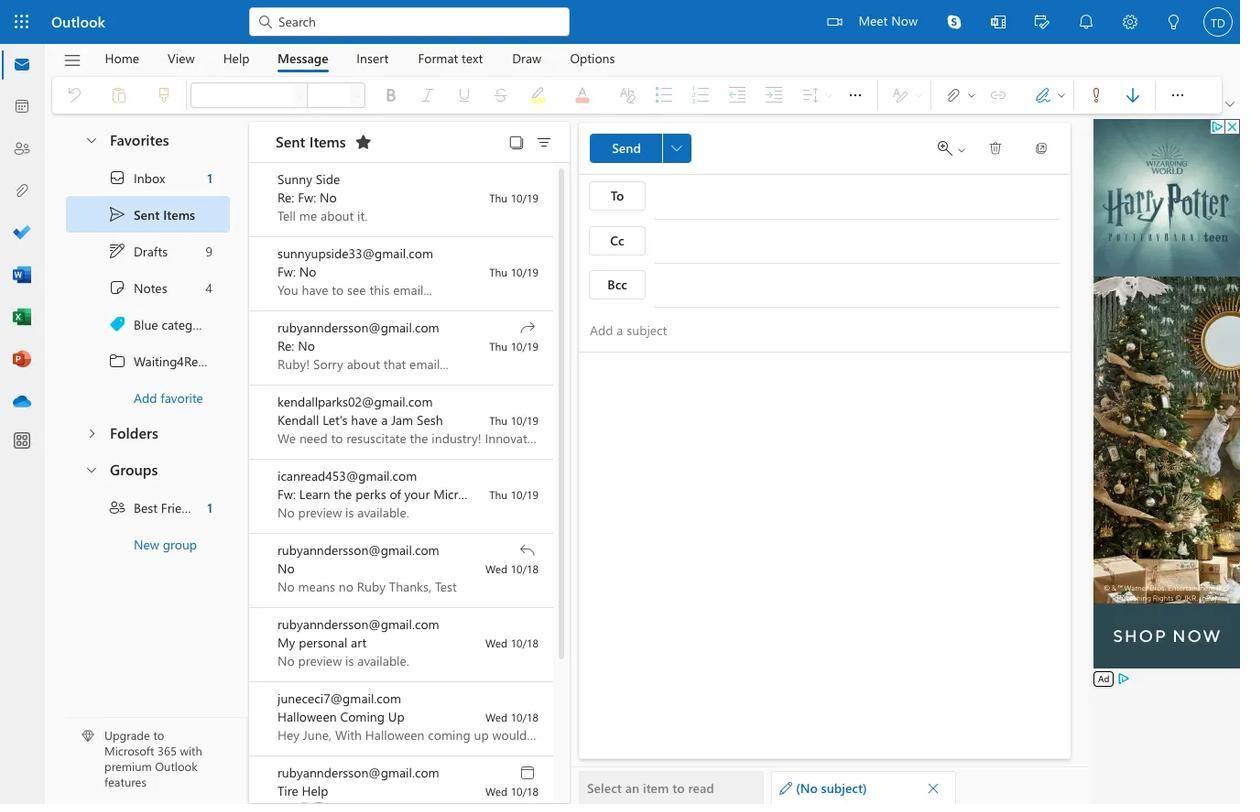Task type: describe. For each thing, give the bounding box(es) containing it.
Font size text field
[[308, 84, 350, 106]]

4
[[205, 279, 213, 296]]

format
[[418, 49, 458, 66]]

sunny side
[[278, 170, 340, 188]]


[[354, 133, 373, 151]]

basic text group
[[191, 77, 874, 114]]


[[108, 278, 126, 297]]

thu for ruby! sorry about that email...
[[489, 339, 508, 354]]

tab list containing home
[[91, 44, 629, 72]]


[[508, 135, 525, 151]]

 button
[[529, 129, 559, 155]]

thu for tell me about it.
[[489, 191, 508, 205]]

 best friends chat
[[108, 498, 231, 517]]

 tree item
[[66, 196, 230, 233]]


[[780, 782, 792, 795]]

 inside  
[[956, 145, 967, 156]]

select an item to read
[[587, 780, 714, 797]]

sunny
[[278, 170, 312, 188]]

1  button from the left
[[837, 77, 874, 114]]

learn
[[299, 486, 330, 503]]

Search field
[[277, 11, 559, 31]]

friends
[[161, 499, 202, 516]]

 button right font size text box
[[351, 82, 366, 108]]

1 vertical spatial email...
[[410, 355, 448, 373]]

bcc button
[[589, 270, 646, 300]]

 button inside reading pane main content
[[662, 134, 692, 163]]

chat
[[205, 499, 231, 516]]

new group tree item
[[66, 526, 230, 562]]

account
[[491, 486, 535, 503]]


[[108, 205, 126, 224]]

me
[[299, 207, 317, 224]]

insert
[[357, 49, 389, 66]]

favorites tree item
[[66, 123, 230, 159]]

 button for favorites
[[75, 123, 106, 157]]

10/19 for no preview is available.
[[511, 487, 539, 502]]

test
[[435, 578, 457, 595]]

 button
[[1078, 81, 1115, 110]]

to inside upgrade to microsoft 365 with premium outlook features
[[153, 728, 164, 743]]

items inside sent items 
[[309, 131, 346, 151]]

 tree item
[[66, 233, 230, 269]]

options button
[[557, 44, 629, 72]]

 left font size text box
[[295, 90, 306, 101]]

wed 10/18 for personal
[[485, 636, 539, 650]]

add favorite
[[134, 389, 203, 406]]

to inside button
[[673, 780, 685, 797]]

cc
[[610, 232, 624, 249]]

set your advertising preferences image
[[1117, 671, 1132, 686]]


[[519, 319, 537, 337]]

 tree item
[[66, 306, 230, 343]]

inbox
[[134, 169, 165, 186]]

wed 10/18 for help
[[485, 784, 539, 799]]


[[1123, 15, 1138, 29]]

excel image
[[13, 309, 31, 327]]


[[1035, 15, 1050, 29]]

1 for 
[[207, 499, 213, 516]]

sent items heading
[[276, 122, 378, 162]]

 button
[[977, 134, 1014, 163]]

no left means
[[278, 578, 295, 595]]

groups
[[110, 460, 158, 479]]

1 horizontal spatial have
[[351, 411, 378, 429]]

upgrade to microsoft 365 with premium outlook features
[[104, 728, 202, 790]]

rubyanndersson@gmail.com for 
[[278, 541, 439, 559]]

is for the
[[345, 504, 354, 521]]

home
[[105, 49, 139, 66]]

tags group
[[1078, 77, 1152, 110]]

no right chat
[[278, 504, 295, 521]]

waiting4reply
[[134, 352, 215, 370]]

 notes
[[108, 278, 167, 297]]

365
[[158, 743, 177, 759]]

re: fw: no
[[278, 189, 337, 206]]

 tree item
[[66, 159, 230, 196]]

to inside message list no items selected list box
[[332, 281, 344, 299]]

files image
[[13, 182, 31, 201]]

items inside  sent items
[[163, 206, 195, 223]]

0 horizontal spatial have
[[302, 281, 328, 299]]


[[947, 15, 962, 29]]

best
[[134, 499, 158, 516]]

coming
[[340, 708, 385, 726]]

tell
[[278, 207, 296, 224]]

group
[[163, 535, 197, 553]]

 inside favorites tree item
[[84, 132, 99, 147]]

meet now
[[859, 12, 918, 29]]

mail image
[[13, 56, 31, 74]]

favorites tree
[[66, 115, 230, 416]]

onedrive image
[[13, 393, 31, 411]]

preview for personal
[[298, 652, 342, 670]]

select an item to read button
[[579, 771, 764, 804]]

is for art
[[345, 652, 354, 670]]

personal
[[299, 634, 347, 651]]


[[991, 15, 1006, 29]]


[[938, 141, 953, 156]]

(no
[[796, 780, 818, 797]]

sent inside sent items 
[[276, 131, 305, 151]]

favorites
[[110, 130, 169, 149]]

 (no subject)
[[780, 780, 867, 797]]


[[108, 498, 126, 517]]

no up "ruby!"
[[298, 337, 315, 355]]

 button
[[977, 0, 1021, 47]]

send button
[[590, 134, 663, 163]]

10/18 for coming
[[511, 710, 539, 725]]

wed for personal
[[485, 636, 508, 650]]

 search field
[[249, 0, 570, 41]]

art
[[351, 634, 367, 651]]

kendall
[[278, 411, 319, 429]]

0 vertical spatial email...
[[393, 281, 432, 299]]

fw: no
[[278, 263, 317, 280]]

 button
[[933, 0, 977, 44]]

to do image
[[13, 224, 31, 243]]

new
[[134, 535, 159, 553]]

no preview is available. for art
[[278, 652, 409, 670]]

wed 10/18 for coming
[[485, 710, 539, 725]]

thu 10/19 for tell me about it.
[[489, 191, 539, 205]]

add
[[134, 389, 157, 406]]

Font text field
[[191, 84, 292, 106]]

no down my
[[278, 652, 295, 670]]


[[1034, 86, 1053, 104]]

10/18 for help
[[511, 784, 539, 799]]

powerpoint image
[[13, 351, 31, 369]]

 button for groups
[[75, 453, 106, 486]]

fw: for sunnyupside33@gmail.com
[[278, 263, 296, 280]]

premium
[[104, 759, 152, 774]]

 button
[[1023, 134, 1060, 163]]


[[828, 15, 842, 29]]

notes
[[134, 279, 167, 296]]

with
[[180, 743, 202, 759]]

 for  popup button in reading pane main content
[[671, 143, 682, 154]]


[[1087, 86, 1106, 104]]

left-rail-appbar navigation
[[4, 44, 40, 423]]

drafts
[[134, 242, 168, 260]]

no means no ruby thanks, test
[[278, 578, 457, 595]]

it.
[[357, 207, 368, 224]]

ad
[[1098, 672, 1110, 685]]

features
[[104, 774, 146, 790]]

4 thu from the top
[[489, 413, 508, 428]]

10/19 for ruby! sorry about that email...
[[511, 339, 539, 354]]

no
[[339, 578, 353, 595]]

jam
[[391, 411, 413, 429]]

2  button from the left
[[1160, 77, 1196, 114]]

 
[[1034, 86, 1067, 104]]

help button
[[209, 44, 263, 72]]



Task type: vqa. For each thing, say whether or not it's contained in the screenshot.
Sesh
yes



Task type: locate. For each thing, give the bounding box(es) containing it.
thu 10/19 for ruby! sorry about that email...
[[489, 339, 539, 354]]


[[295, 90, 306, 101], [353, 90, 364, 101], [966, 90, 977, 101], [1056, 90, 1067, 101], [84, 132, 99, 147], [956, 145, 967, 156], [83, 426, 98, 441], [84, 462, 99, 477]]

1 for 
[[207, 169, 213, 186]]


[[519, 541, 537, 560]]

1 vertical spatial sent
[[134, 206, 160, 223]]

folders
[[110, 423, 158, 442]]

tab list
[[91, 44, 629, 72]]

1 inside '' tree item
[[207, 499, 213, 516]]

2 wed 10/18 from the top
[[485, 636, 539, 650]]

thu 10/19 down 
[[489, 339, 539, 354]]

calendar image
[[13, 98, 31, 116]]

 for first the  popup button from the right
[[1169, 86, 1187, 104]]

10/19 up 
[[511, 487, 539, 502]]

microsoft inside message list no items selected list box
[[433, 486, 487, 503]]

message button
[[264, 44, 342, 72]]

kendall let's have a jam sesh
[[278, 411, 443, 429]]

0 horizontal spatial sent
[[134, 206, 160, 223]]

2 rubyanndersson@gmail.com from the top
[[278, 541, 439, 559]]

 left folders
[[83, 426, 98, 441]]

10/19 for you have to see this email...
[[511, 265, 539, 279]]

fw:
[[298, 189, 316, 206], [278, 263, 296, 280], [278, 486, 296, 503]]

0 vertical spatial have
[[302, 281, 328, 299]]

people image
[[13, 140, 31, 158]]

fw: left learn
[[278, 486, 296, 503]]


[[108, 169, 126, 187]]

reading pane main content
[[572, 115, 1089, 804]]

microsoft right your
[[433, 486, 487, 503]]

read
[[688, 780, 714, 797]]

0 horizontal spatial  button
[[837, 77, 874, 114]]

0 vertical spatial items
[[309, 131, 346, 151]]

sorry
[[313, 355, 343, 373]]

available. down art
[[358, 652, 409, 670]]

to left see
[[332, 281, 344, 299]]

re: up "ruby!"
[[278, 337, 294, 355]]

0 vertical spatial 1
[[207, 169, 213, 186]]

about for me
[[321, 207, 354, 224]]

outlook inside banner
[[51, 12, 105, 31]]

2 10/18 from the top
[[511, 636, 539, 650]]

td image
[[1204, 7, 1233, 37]]

0 horizontal spatial outlook
[[51, 12, 105, 31]]

1 horizontal spatial help
[[302, 782, 328, 800]]

is down the the at the bottom of the page
[[345, 504, 354, 521]]


[[257, 13, 275, 31]]

1 no preview is available. from the top
[[278, 504, 409, 521]]

ruby
[[357, 578, 386, 595]]

1 vertical spatial  button
[[662, 134, 692, 163]]

have down fw: no
[[302, 281, 328, 299]]

3 rubyanndersson@gmail.com from the top
[[278, 616, 439, 633]]

0 vertical spatial re:
[[278, 189, 294, 206]]

thu 10/19 up account
[[489, 413, 539, 428]]

 button
[[1152, 0, 1196, 47]]

0 vertical spatial help
[[223, 49, 250, 66]]

re: up tell
[[278, 189, 294, 206]]

0 horizontal spatial help
[[223, 49, 250, 66]]

 button
[[1108, 0, 1152, 47]]

favorite
[[161, 389, 203, 406]]

to
[[332, 281, 344, 299], [153, 728, 164, 743], [673, 780, 685, 797]]

wed for coming
[[485, 710, 508, 725]]

1 right friends
[[207, 499, 213, 516]]

1 vertical spatial preview
[[298, 652, 342, 670]]

4 10/18 from the top
[[511, 784, 539, 799]]

tell me about it.
[[278, 207, 368, 224]]

 button down td icon
[[1222, 95, 1239, 114]]

of
[[390, 486, 401, 503]]

10/19 down 
[[511, 339, 539, 354]]

2 vertical spatial to
[[673, 780, 685, 797]]


[[108, 315, 126, 333]]

0 horizontal spatial 
[[671, 143, 682, 154]]

1 thu from the top
[[489, 191, 508, 205]]

2 is from the top
[[345, 652, 354, 670]]

available. down "of"
[[358, 504, 409, 521]]

 button
[[1064, 0, 1108, 44]]

5 thu from the top
[[489, 487, 508, 502]]

0 vertical spatial  button
[[1222, 95, 1239, 114]]

items left  button
[[309, 131, 346, 151]]

2 horizontal spatial to
[[673, 780, 685, 797]]

1 is from the top
[[345, 504, 354, 521]]

outlook up  at top
[[51, 12, 105, 31]]

re: no
[[278, 337, 315, 355]]

preview
[[298, 504, 342, 521], [298, 652, 342, 670]]

rubyanndersson@gmail.com up art
[[278, 616, 439, 633]]

 button inside folders tree item
[[74, 416, 108, 450]]

 right 
[[1056, 90, 1067, 101]]

thu 10/19
[[489, 191, 539, 205], [489, 265, 539, 279], [489, 339, 539, 354], [489, 413, 539, 428], [489, 487, 539, 502]]

sent inside  sent items
[[134, 206, 160, 223]]

help right tire
[[302, 782, 328, 800]]

no preview is available. for the
[[278, 504, 409, 521]]

preview down learn
[[298, 504, 342, 521]]

0 vertical spatial no preview is available.
[[278, 504, 409, 521]]

no preview is available.
[[278, 504, 409, 521], [278, 652, 409, 670]]


[[988, 141, 1003, 156]]

re: for re: fw: no
[[278, 189, 294, 206]]

 button right send
[[662, 134, 692, 163]]

4 thu 10/19 from the top
[[489, 413, 539, 428]]

word image
[[13, 267, 31, 285]]

rubyanndersson@gmail.com up no means no ruby thanks, test
[[278, 541, 439, 559]]

folders tree item
[[66, 416, 230, 453]]

available. for the
[[358, 504, 409, 521]]

help up font text box
[[223, 49, 250, 66]]

1 vertical spatial microsoft
[[104, 743, 154, 759]]

1 preview from the top
[[298, 504, 342, 521]]

rubyanndersson@gmail.com for 
[[278, 764, 439, 781]]

sunnyupside33@gmail.com
[[278, 245, 433, 262]]

10/19 up account
[[511, 413, 539, 428]]

about left it.
[[321, 207, 354, 224]]

1 vertical spatial re:
[[278, 337, 294, 355]]

 button
[[54, 45, 91, 76]]

 right font size text box
[[353, 90, 364, 101]]

1 vertical spatial available.
[[358, 652, 409, 670]]

 button for folders
[[74, 416, 108, 450]]

1 horizontal spatial 
[[1169, 86, 1187, 104]]

 
[[944, 86, 977, 104]]

 button down the message button
[[293, 82, 308, 108]]


[[108, 242, 126, 260]]

0 vertical spatial outlook
[[51, 12, 105, 31]]

3 10/19 from the top
[[511, 339, 539, 354]]

10/18 for personal
[[511, 636, 539, 650]]

application containing outlook
[[0, 0, 1240, 804]]

my
[[278, 634, 295, 651]]

1 vertical spatial about
[[347, 355, 380, 373]]

kendallparks02@gmail.com
[[278, 393, 433, 410]]

10/19 up 
[[511, 265, 539, 279]]

 tree item
[[66, 343, 230, 379]]

groups tree item
[[66, 453, 230, 489]]

3 wed from the top
[[485, 710, 508, 725]]

email... right that
[[410, 355, 448, 373]]

fw: for icanread453@gmail.com
[[278, 486, 296, 503]]

9
[[206, 242, 213, 260]]

0 vertical spatial sent
[[276, 131, 305, 151]]

0 vertical spatial available.
[[358, 504, 409, 521]]

1 wed from the top
[[485, 562, 508, 576]]

is
[[345, 504, 354, 521], [345, 652, 354, 670]]


[[944, 86, 963, 104]]

1 10/19 from the top
[[511, 191, 539, 205]]

1 vertical spatial outlook
[[155, 759, 198, 774]]

thu for no preview is available.
[[489, 487, 508, 502]]

2 10/19 from the top
[[511, 265, 539, 279]]

10/19 down 
[[511, 191, 539, 205]]

0 horizontal spatial 
[[846, 86, 865, 104]]

 button
[[349, 127, 378, 157]]

no up my
[[278, 560, 295, 577]]

upgrade
[[104, 728, 150, 743]]

 inside folders tree item
[[83, 426, 98, 441]]

4 wed from the top
[[485, 784, 508, 799]]

0 vertical spatial preview
[[298, 504, 342, 521]]

ruby!
[[278, 355, 310, 373]]

thu 10/19 down 
[[489, 191, 539, 205]]

1 wed 10/18 from the top
[[485, 562, 539, 576]]

1  from the left
[[846, 86, 865, 104]]

message list no items selected list box
[[249, 163, 570, 804]]

thu for you have to see this email...
[[489, 265, 508, 279]]

0 vertical spatial is
[[345, 504, 354, 521]]

2 vertical spatial fw:
[[278, 486, 296, 503]]

0 vertical spatial to
[[332, 281, 344, 299]]

 button right 
[[1160, 77, 1196, 114]]

insert button
[[343, 44, 402, 72]]

meet
[[859, 12, 888, 29]]

include group
[[935, 77, 1070, 114]]

help inside message list no items selected list box
[[302, 782, 328, 800]]

to left 'read'
[[673, 780, 685, 797]]

 button left folders
[[74, 416, 108, 450]]

2 no preview is available. from the top
[[278, 652, 409, 670]]

1 horizontal spatial 
[[1226, 100, 1235, 109]]


[[927, 782, 940, 795]]

1 vertical spatial items
[[163, 206, 195, 223]]

1 vertical spatial to
[[153, 728, 164, 743]]

 left favorites
[[84, 132, 99, 147]]

sent up the "sunny"
[[276, 131, 305, 151]]


[[1167, 15, 1182, 29]]

help inside button
[[223, 49, 250, 66]]

0 horizontal spatial items
[[163, 206, 195, 223]]

message list section
[[249, 117, 570, 804]]

sent items 
[[276, 131, 373, 151]]

 for the top  popup button
[[1226, 100, 1235, 109]]

blue
[[134, 316, 158, 333]]

no up you have to see this email...
[[299, 263, 317, 280]]

outlook right premium
[[155, 759, 198, 774]]

1 horizontal spatial microsoft
[[433, 486, 487, 503]]

no down side
[[320, 189, 337, 206]]

1 re: from the top
[[278, 189, 294, 206]]

to right upgrade on the bottom of page
[[153, 728, 164, 743]]

 button left groups
[[75, 453, 106, 486]]

2 available. from the top
[[358, 652, 409, 670]]

1 rubyanndersson@gmail.com from the top
[[278, 319, 439, 336]]

up
[[388, 708, 405, 726]]

 drafts
[[108, 242, 168, 260]]

message
[[278, 49, 329, 66]]

2 thu from the top
[[489, 265, 508, 279]]

rubyanndersson@gmail.com for 
[[278, 319, 439, 336]]

an
[[625, 780, 640, 797]]

send
[[612, 139, 641, 157]]

rubyanndersson@gmail.com up ruby! sorry about that email... at the top
[[278, 319, 439, 336]]

preview for learn
[[298, 504, 342, 521]]

clipboard group
[[56, 77, 182, 114]]

add favorite tree item
[[66, 379, 230, 416]]

0 vertical spatial fw:
[[298, 189, 316, 206]]

tire help
[[278, 782, 328, 800]]

1 available. from the top
[[358, 504, 409, 521]]

1 right "inbox"
[[207, 169, 213, 186]]

re: for re: no
[[278, 337, 294, 355]]

no preview is available. down the the at the bottom of the page
[[278, 504, 409, 521]]

thu 10/19 for no preview is available.
[[489, 487, 539, 502]]

 button
[[504, 129, 529, 155]]

have left a
[[351, 411, 378, 429]]

2 preview from the top
[[298, 652, 342, 670]]

premium features image
[[82, 731, 94, 743]]

 inside reading pane main content
[[671, 143, 682, 154]]

about
[[321, 207, 354, 224], [347, 355, 380, 373]]

microsoft
[[433, 486, 487, 503], [104, 743, 154, 759]]

5 10/19 from the top
[[511, 487, 539, 502]]

 down meet
[[846, 86, 865, 104]]

 inside  
[[966, 90, 977, 101]]

wed 10/18
[[485, 562, 539, 576], [485, 636, 539, 650], [485, 710, 539, 725], [485, 784, 539, 799]]

3 10/18 from the top
[[511, 710, 539, 725]]


[[63, 51, 82, 70]]

 inside groups tree item
[[84, 462, 99, 477]]

2  from the left
[[1169, 86, 1187, 104]]

1 horizontal spatial  button
[[1222, 95, 1239, 114]]

1 horizontal spatial items
[[309, 131, 346, 151]]

email... right this
[[393, 281, 432, 299]]

halloween coming up
[[278, 708, 405, 726]]

see
[[347, 281, 366, 299]]

 left groups
[[84, 462, 99, 477]]

10/19 for tell me about it.
[[511, 191, 539, 205]]

application
[[0, 0, 1240, 804]]

cc button
[[589, 226, 646, 256]]

3 thu from the top
[[489, 339, 508, 354]]

category
[[162, 316, 211, 333]]

now
[[892, 12, 918, 29]]

 tree item
[[66, 489, 231, 526]]

rubyanndersson@gmail.com down coming
[[278, 764, 439, 781]]

select
[[587, 780, 622, 797]]

1 vertical spatial is
[[345, 652, 354, 670]]

0 vertical spatial microsoft
[[433, 486, 487, 503]]

thu 10/19 up 
[[489, 265, 539, 279]]

1 vertical spatial no preview is available.
[[278, 652, 409, 670]]

draw button
[[499, 44, 555, 72]]

 right 
[[956, 145, 967, 156]]

3 thu 10/19 from the top
[[489, 339, 539, 354]]

 for 1st the  popup button
[[846, 86, 865, 104]]

fw: up you
[[278, 263, 296, 280]]

a
[[381, 411, 388, 429]]

available. for art
[[358, 652, 409, 670]]

 inside basic text group
[[846, 86, 865, 104]]

1 horizontal spatial  button
[[1160, 77, 1196, 114]]

1 thu 10/19 from the top
[[489, 191, 539, 205]]

no preview is available. down art
[[278, 652, 409, 670]]

bcc
[[608, 276, 627, 293]]

 button
[[837, 77, 874, 114], [1160, 77, 1196, 114]]

1 inside the  tree item
[[207, 169, 213, 186]]

side
[[316, 170, 340, 188]]

5 thu 10/19 from the top
[[489, 487, 539, 502]]

0 vertical spatial about
[[321, 207, 354, 224]]

1 vertical spatial fw:
[[278, 263, 296, 280]]

 button down 
[[837, 77, 874, 114]]

0 horizontal spatial microsoft
[[104, 743, 154, 759]]

 button inside groups tree item
[[75, 453, 106, 486]]

1 horizontal spatial outlook
[[155, 759, 198, 774]]

that
[[384, 355, 406, 373]]

 tree item
[[66, 269, 230, 306]]

halloween
[[278, 708, 337, 726]]

wed for help
[[485, 784, 508, 799]]

1 vertical spatial help
[[302, 782, 328, 800]]

tire
[[278, 782, 298, 800]]

outlook inside upgrade to microsoft 365 with premium outlook features
[[155, 759, 198, 774]]

1 10/18 from the top
[[511, 562, 539, 576]]

Add a subject text field
[[579, 315, 1038, 344]]

let's
[[323, 411, 348, 429]]

1 vertical spatial 1
[[207, 499, 213, 516]]

 button inside favorites tree item
[[75, 123, 106, 157]]

format text
[[418, 49, 483, 66]]

 down td icon
[[1226, 100, 1235, 109]]

4 rubyanndersson@gmail.com from the top
[[278, 764, 439, 781]]

2 wed from the top
[[485, 636, 508, 650]]

microsoft inside upgrade to microsoft 365 with premium outlook features
[[104, 743, 154, 759]]

 right 'send' button
[[671, 143, 682, 154]]

fw: up me
[[298, 189, 316, 206]]

 button
[[1115, 81, 1152, 110]]

about left that
[[347, 355, 380, 373]]

2 1 from the top
[[207, 499, 213, 516]]

 right 
[[966, 90, 977, 101]]

items up the drafts
[[163, 206, 195, 223]]

preview down my personal art
[[298, 652, 342, 670]]

 button left favorites
[[75, 123, 106, 157]]

to button
[[589, 181, 646, 211]]

3 wed 10/18 from the top
[[485, 710, 539, 725]]

thu 10/19 for you have to see this email...
[[489, 265, 539, 279]]

2 thu 10/19 from the top
[[489, 265, 539, 279]]

1 vertical spatial have
[[351, 411, 378, 429]]

 inside  
[[1056, 90, 1067, 101]]

0 vertical spatial 
[[1226, 100, 1235, 109]]

 right 
[[1169, 86, 1187, 104]]

view
[[168, 49, 195, 66]]

sent right 
[[134, 206, 160, 223]]

4 10/19 from the top
[[511, 413, 539, 428]]

microsoft up features
[[104, 743, 154, 759]]

1 horizontal spatial to
[[332, 281, 344, 299]]

0 horizontal spatial to
[[153, 728, 164, 743]]

1 horizontal spatial sent
[[276, 131, 305, 151]]

thu 10/19 up 
[[489, 487, 539, 502]]

 waiting4reply
[[108, 352, 215, 370]]

1 1 from the top
[[207, 169, 213, 186]]

4 wed 10/18 from the top
[[485, 784, 539, 799]]

more apps image
[[13, 432, 31, 451]]

2 re: from the top
[[278, 337, 294, 355]]

outlook banner
[[0, 0, 1240, 47]]

is down art
[[345, 652, 354, 670]]

1 vertical spatial 
[[671, 143, 682, 154]]

my personal art
[[278, 634, 367, 651]]

0 horizontal spatial  button
[[662, 134, 692, 163]]

about for sorry
[[347, 355, 380, 373]]

home button
[[91, 44, 153, 72]]



